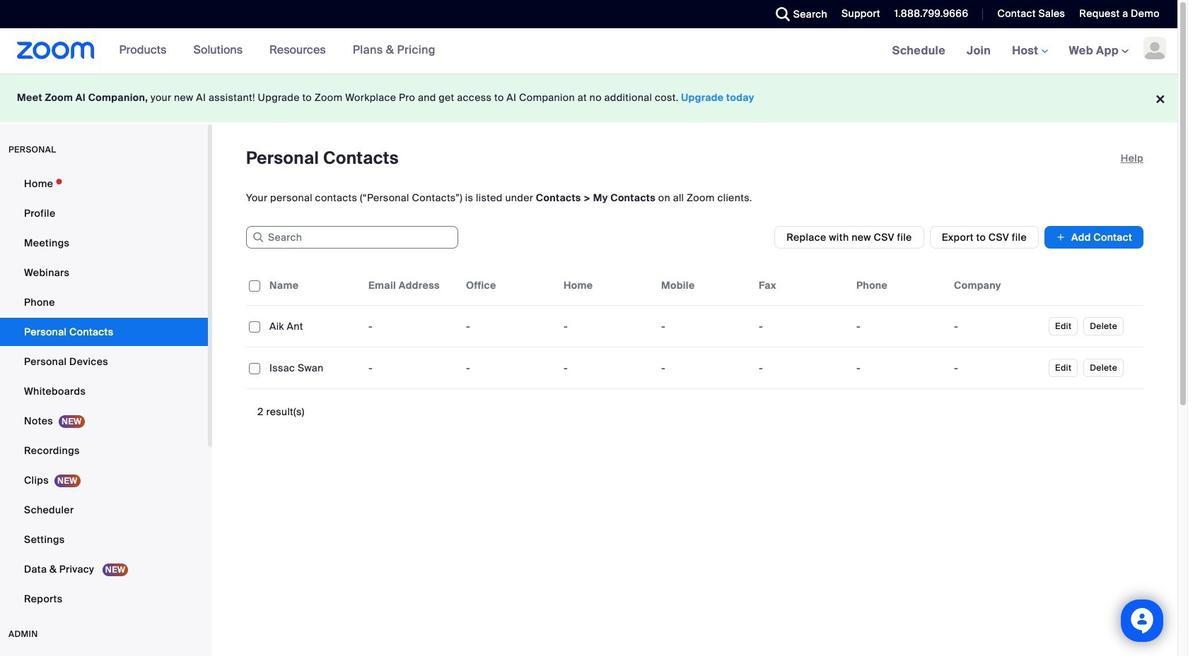 Task type: locate. For each thing, give the bounding box(es) containing it.
footer
[[0, 74, 1177, 122]]

banner
[[0, 28, 1177, 74]]

application
[[246, 266, 1154, 400]]

cell
[[851, 313, 948, 341], [948, 313, 1046, 341], [851, 354, 948, 383], [948, 354, 1046, 383]]

meetings navigation
[[882, 28, 1177, 74]]

personal menu menu
[[0, 170, 208, 615]]

profile picture image
[[1144, 37, 1166, 59]]



Task type: describe. For each thing, give the bounding box(es) containing it.
product information navigation
[[109, 28, 446, 74]]

Search Contacts Input text field
[[246, 226, 458, 249]]

zoom logo image
[[17, 42, 94, 59]]

add image
[[1056, 231, 1066, 245]]



Task type: vqa. For each thing, say whether or not it's contained in the screenshot.
Meet Zoom AI Companion, footer
no



